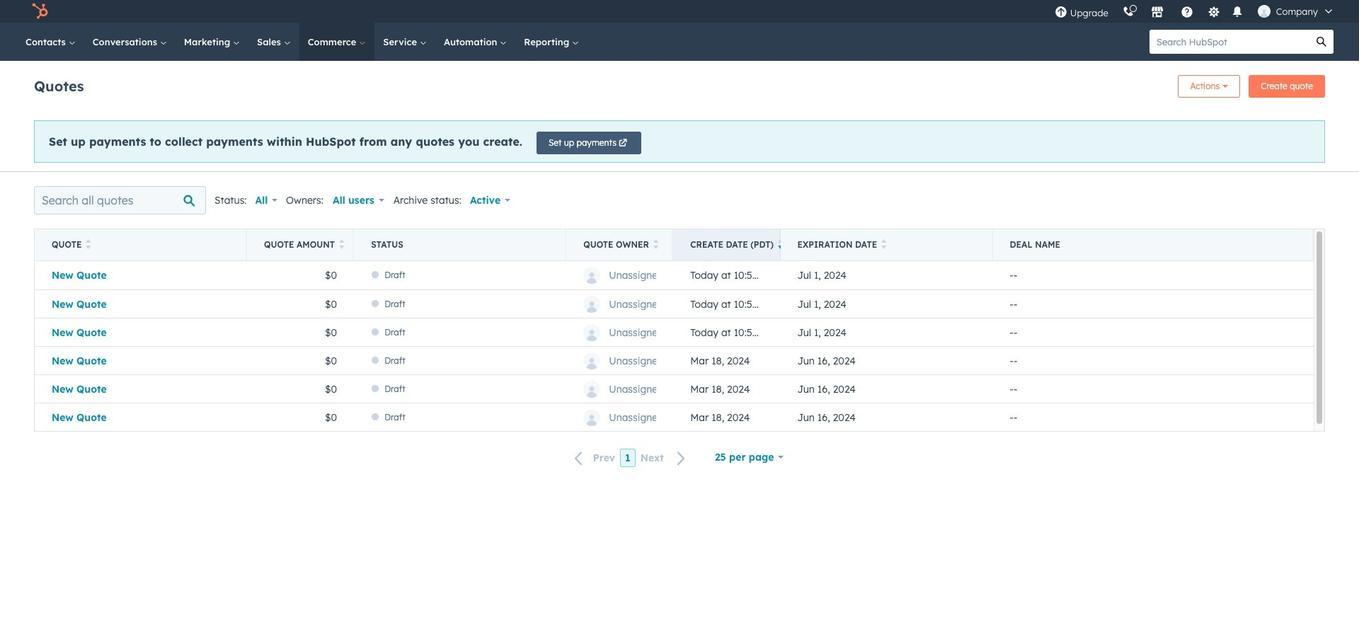 Task type: vqa. For each thing, say whether or not it's contained in the screenshot.
column header to the left
yes



Task type: locate. For each thing, give the bounding box(es) containing it.
press to sort. image
[[86, 239, 91, 249], [339, 239, 345, 249]]

1 horizontal spatial press to sort. image
[[882, 239, 887, 249]]

column header
[[354, 229, 567, 261], [993, 229, 1314, 261]]

descending sort. press to sort ascending. element
[[778, 239, 784, 251]]

press to sort. image
[[654, 239, 659, 249], [882, 239, 887, 249]]

marketplaces image
[[1151, 6, 1164, 19]]

descending sort. press to sort ascending. image
[[778, 239, 784, 249]]

0 horizontal spatial press to sort. image
[[654, 239, 659, 249]]

2 press to sort. image from the left
[[882, 239, 887, 249]]

1 horizontal spatial press to sort. image
[[339, 239, 345, 249]]

0 horizontal spatial press to sort. image
[[86, 239, 91, 249]]

press to sort. element
[[86, 239, 91, 251], [339, 239, 345, 251], [654, 239, 659, 251], [882, 239, 887, 251]]

2 column header from the left
[[993, 229, 1314, 261]]

menu
[[1048, 0, 1343, 23]]

1 press to sort. element from the left
[[86, 239, 91, 251]]

2 press to sort. image from the left
[[339, 239, 345, 249]]

1 press to sort. image from the left
[[654, 239, 659, 249]]

banner
[[34, 71, 1326, 98]]

1 column header from the left
[[354, 229, 567, 261]]

0 horizontal spatial column header
[[354, 229, 567, 261]]

page section element
[[0, 61, 1360, 171]]

press to sort. image for fourth press to sort. element from right
[[86, 239, 91, 249]]

1 horizontal spatial column header
[[993, 229, 1314, 261]]

banner inside "page section" "element"
[[34, 71, 1326, 98]]

1 press to sort. image from the left
[[86, 239, 91, 249]]

2 press to sort. element from the left
[[339, 239, 345, 251]]

3 press to sort. element from the left
[[654, 239, 659, 251]]



Task type: describe. For each thing, give the bounding box(es) containing it.
press to sort. image for 3rd press to sort. element from left
[[654, 239, 659, 249]]

4 press to sort. element from the left
[[882, 239, 887, 251]]

Search search field
[[34, 186, 206, 215]]

pagination navigation
[[566, 449, 695, 468]]

Search HubSpot search field
[[1150, 30, 1310, 54]]

press to sort. image for second press to sort. element
[[339, 239, 345, 249]]

jacob simon image
[[1258, 5, 1271, 18]]

press to sort. image for first press to sort. element from right
[[882, 239, 887, 249]]



